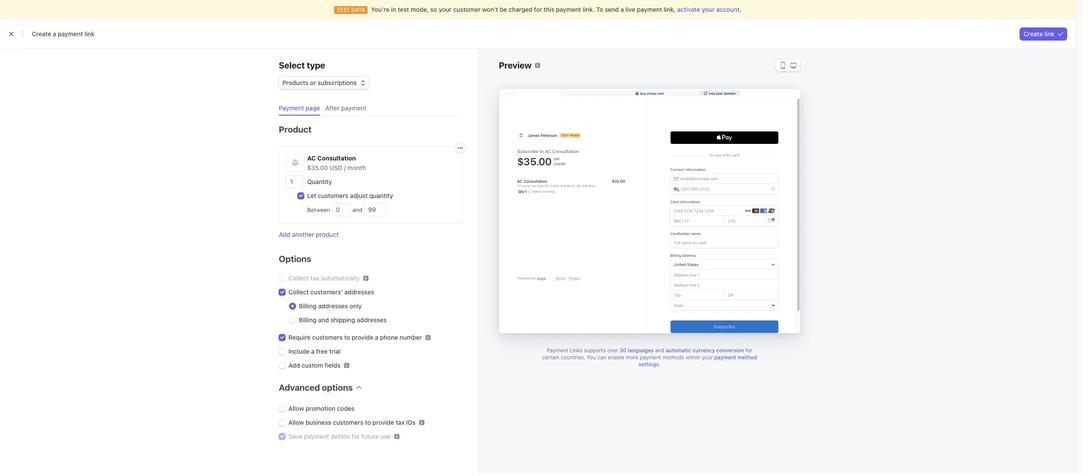 Task type: locate. For each thing, give the bounding box(es) containing it.
add inside button
[[279, 231, 290, 239]]

this
[[544, 6, 555, 13]]

1 vertical spatial .
[[659, 362, 661, 368]]

0 vertical spatial and
[[351, 207, 364, 214]]

provide
[[352, 334, 373, 342], [373, 419, 394, 427]]

won't
[[482, 6, 498, 13]]

page
[[306, 104, 320, 112]]

collect
[[289, 275, 309, 282], [289, 289, 309, 296]]

1 collect from the top
[[289, 275, 309, 282]]

payment method settings
[[639, 355, 757, 368]]

1 vertical spatial collect
[[289, 289, 309, 296]]

account
[[717, 6, 740, 13]]

billing up require
[[299, 317, 317, 324]]

1 billing from the top
[[299, 303, 317, 310]]

to down shipping
[[344, 334, 350, 342]]

collect down options
[[289, 275, 309, 282]]

2 allow from the top
[[289, 419, 304, 427]]

1 vertical spatial tax
[[396, 419, 405, 427]]

and up the methods
[[655, 348, 665, 354]]

over
[[608, 348, 618, 354]]

allow down the advanced
[[289, 405, 304, 413]]

0 vertical spatial billing
[[299, 303, 317, 310]]

Maximum adjustable quantity number field
[[365, 204, 387, 216]]

billing
[[299, 303, 317, 310], [299, 317, 317, 324]]

tax up the customers' at the left bottom of page
[[310, 275, 319, 282]]

customers down codes
[[333, 419, 364, 427]]

0 horizontal spatial .
[[659, 362, 661, 368]]

your right so
[[439, 6, 452, 13]]

addresses down collect customers' addresses
[[318, 303, 348, 310]]

in
[[391, 6, 396, 13]]

after
[[325, 104, 340, 112]]

your inside for certain countries. you can enable more payment methods within your
[[702, 355, 713, 361]]

0 vertical spatial collect
[[289, 275, 309, 282]]

1 vertical spatial for
[[746, 348, 753, 354]]

0 vertical spatial allow
[[289, 405, 304, 413]]

2 link from the left
[[1045, 30, 1055, 38]]

automatic
[[666, 348, 691, 354]]

allow up save
[[289, 419, 304, 427]]

details
[[331, 433, 350, 441]]

.
[[740, 6, 742, 13], [659, 362, 661, 368]]

fields
[[325, 362, 341, 370]]

create inside button
[[1024, 30, 1043, 38]]

charged
[[509, 6, 533, 13]]

1 vertical spatial customers
[[312, 334, 343, 342]]

for
[[534, 6, 542, 13], [746, 348, 753, 354], [352, 433, 360, 441]]

custom
[[302, 362, 323, 370]]

customer
[[453, 6, 481, 13]]

usd
[[330, 164, 343, 172]]

tax left ids
[[396, 419, 405, 427]]

1 vertical spatial to
[[365, 419, 371, 427]]

1 horizontal spatial payment
[[547, 348, 568, 354]]

allow for product
[[289, 405, 304, 413]]

live
[[626, 6, 636, 13]]

2 create from the left
[[1024, 30, 1043, 38]]

options
[[279, 254, 311, 264]]

select
[[279, 60, 305, 70]]

2 billing from the top
[[299, 317, 317, 324]]

payment link settings tab list
[[275, 101, 462, 116]]

1 horizontal spatial link
[[1045, 30, 1055, 38]]

require
[[289, 334, 311, 342]]

within
[[686, 355, 701, 361]]

for inside payment page tab panel
[[352, 433, 360, 441]]

add down include
[[289, 362, 300, 370]]

conversion
[[717, 348, 744, 354]]

payment up certain
[[547, 348, 568, 354]]

1 horizontal spatial and
[[351, 207, 364, 214]]

1 vertical spatial provide
[[373, 419, 394, 427]]

2 vertical spatial customers
[[333, 419, 364, 427]]

shipping
[[331, 317, 355, 324]]

after payment
[[325, 104, 367, 112]]

between
[[307, 207, 332, 214]]

1 horizontal spatial to
[[365, 419, 371, 427]]

for left this
[[534, 6, 542, 13]]

ids
[[406, 419, 416, 427]]

use your domain
[[709, 92, 736, 95]]

1 vertical spatial billing
[[299, 317, 317, 324]]

0 vertical spatial customers
[[318, 192, 348, 200]]

quantity
[[307, 178, 332, 186]]

payment
[[279, 104, 304, 112], [547, 348, 568, 354]]

use your domain button
[[700, 91, 740, 96]]

tax
[[310, 275, 319, 282], [396, 419, 405, 427]]

enable
[[608, 355, 625, 361]]

create for create a payment link
[[32, 30, 51, 38]]

collect for collect customers' addresses
[[289, 289, 309, 296]]

1 horizontal spatial create
[[1024, 30, 1043, 38]]

payment inside payment method settings
[[714, 355, 736, 361]]

1 horizontal spatial .
[[740, 6, 742, 13]]

0 vertical spatial .
[[740, 6, 742, 13]]

number
[[400, 334, 422, 342]]

0 horizontal spatial link
[[85, 30, 95, 38]]

0 horizontal spatial to
[[344, 334, 350, 342]]

and down "adjust"
[[351, 207, 364, 214]]

svg image
[[458, 146, 463, 151]]

30
[[620, 348, 627, 354]]

2 vertical spatial for
[[352, 433, 360, 441]]

0 vertical spatial add
[[279, 231, 290, 239]]

billing for billing and shipping addresses
[[299, 317, 317, 324]]

add left another
[[279, 231, 290, 239]]

provide down shipping
[[352, 334, 373, 342]]

create for create link
[[1024, 30, 1043, 38]]

payment inside tab panel
[[304, 433, 329, 441]]

allow business customers to provide tax ids
[[289, 419, 416, 427]]

include
[[289, 348, 310, 356]]

$35.00
[[307, 164, 328, 172]]

add custom fields
[[289, 362, 341, 370]]

addresses up only
[[344, 289, 374, 296]]

0 vertical spatial addresses
[[344, 289, 374, 296]]

advanced options
[[279, 383, 353, 393]]

supports
[[584, 348, 606, 354]]

billing down the customers' at the left bottom of page
[[299, 303, 317, 310]]

subscriptions
[[318, 79, 357, 86]]

your down automatic currency conversion link
[[702, 355, 713, 361]]

customers up minimum adjustable quantity "number field"
[[318, 192, 348, 200]]

to up future
[[365, 419, 371, 427]]

1 vertical spatial allow
[[289, 419, 304, 427]]

payment inside button
[[279, 104, 304, 112]]

free
[[316, 348, 328, 356]]

for left future
[[352, 433, 360, 441]]

for up method
[[746, 348, 753, 354]]

0 horizontal spatial tax
[[310, 275, 319, 282]]

your
[[439, 6, 452, 13], [702, 6, 715, 13], [716, 92, 723, 95], [702, 355, 713, 361]]

customers
[[318, 192, 348, 200], [312, 334, 343, 342], [333, 419, 364, 427]]

provide up use
[[373, 419, 394, 427]]

allow
[[289, 405, 304, 413], [289, 419, 304, 427]]

collect customers' addresses
[[289, 289, 374, 296]]

your right use
[[716, 92, 723, 95]]

link
[[85, 30, 95, 38], [1045, 30, 1055, 38]]

so
[[430, 6, 437, 13]]

0 horizontal spatial for
[[352, 433, 360, 441]]

collect for collect tax automatically
[[289, 275, 309, 282]]

1 allow from the top
[[289, 405, 304, 413]]

codes
[[337, 405, 355, 413]]

collect left the customers' at the left bottom of page
[[289, 289, 309, 296]]

for certain countries. you can enable more payment methods within your
[[542, 348, 753, 361]]

collect tax automatically
[[289, 275, 360, 282]]

2 collect from the top
[[289, 289, 309, 296]]

0 vertical spatial to
[[344, 334, 350, 342]]

payment page button
[[275, 101, 325, 116]]

payment method settings link
[[639, 355, 757, 368]]

a
[[621, 6, 624, 13], [53, 30, 56, 38], [375, 334, 378, 342], [311, 348, 315, 356]]

product
[[279, 124, 312, 135]]

customers up free
[[312, 334, 343, 342]]

0 horizontal spatial and
[[318, 317, 329, 324]]

select type
[[279, 60, 325, 70]]

1 vertical spatial payment
[[547, 348, 568, 354]]

1 horizontal spatial for
[[534, 6, 542, 13]]

payment left page
[[279, 104, 304, 112]]

0 vertical spatial payment
[[279, 104, 304, 112]]

2 vertical spatial and
[[655, 348, 665, 354]]

0 horizontal spatial payment
[[279, 104, 304, 112]]

0 horizontal spatial create
[[32, 30, 51, 38]]

/
[[344, 164, 346, 172]]

allow promotion codes
[[289, 405, 355, 413]]

options
[[322, 383, 353, 393]]

another
[[292, 231, 314, 239]]

addresses down only
[[357, 317, 387, 324]]

1 horizontal spatial tax
[[396, 419, 405, 427]]

2 horizontal spatial for
[[746, 348, 753, 354]]

product
[[316, 231, 339, 239]]

and
[[351, 207, 364, 214], [318, 317, 329, 324], [655, 348, 665, 354]]

1 create from the left
[[32, 30, 51, 38]]

links
[[570, 348, 583, 354]]

and down billing addresses only
[[318, 317, 329, 324]]

1 vertical spatial add
[[289, 362, 300, 370]]

be
[[500, 6, 507, 13]]



Task type: describe. For each thing, give the bounding box(es) containing it.
type
[[307, 60, 325, 70]]

payment for payment links supports over 30 languages and automatic currency conversion
[[547, 348, 568, 354]]

countries.
[[561, 355, 586, 361]]

products or subscriptions
[[282, 79, 357, 86]]

methods
[[663, 355, 684, 361]]

create link
[[1024, 30, 1055, 38]]

for inside for certain countries. you can enable more payment methods within your
[[746, 348, 753, 354]]

payment inside for certain countries. you can enable more payment methods within your
[[640, 355, 661, 361]]

advanced options button
[[275, 377, 362, 394]]

settings
[[639, 362, 659, 368]]

0 vertical spatial provide
[[352, 334, 373, 342]]

add for add another product
[[279, 231, 290, 239]]

ac
[[307, 155, 316, 162]]

payment inside button
[[341, 104, 367, 112]]

test
[[398, 6, 409, 13]]

only
[[350, 303, 362, 310]]

method
[[738, 355, 757, 361]]

customers for let
[[318, 192, 348, 200]]

mode,
[[411, 6, 429, 13]]

use
[[380, 433, 391, 441]]

to
[[597, 6, 603, 13]]

send
[[605, 6, 619, 13]]

Minimum adjustable quantity number field
[[333, 204, 350, 216]]

2 horizontal spatial and
[[655, 348, 665, 354]]

customers for require
[[312, 334, 343, 342]]

payment links supports over 30 languages and automatic currency conversion
[[547, 348, 744, 354]]

billing for billing addresses only
[[299, 303, 317, 310]]

you're in test mode, so your customer won't be charged for this payment link. to send a live payment link, activate your account .
[[371, 6, 742, 13]]

automatic currency conversion link
[[666, 348, 744, 354]]

payment for payment page
[[279, 104, 304, 112]]

trial
[[329, 348, 341, 356]]

quantity
[[369, 192, 393, 200]]

2 vertical spatial addresses
[[357, 317, 387, 324]]

advanced
[[279, 383, 320, 393]]

can
[[598, 355, 607, 361]]

1 vertical spatial and
[[318, 317, 329, 324]]

your right activate
[[702, 6, 715, 13]]

1 vertical spatial addresses
[[318, 303, 348, 310]]

languages
[[628, 348, 654, 354]]

preview
[[499, 60, 532, 70]]

activate your account link
[[677, 6, 740, 13]]

save payment details for future use
[[289, 433, 391, 441]]

phone
[[380, 334, 398, 342]]

link inside create link button
[[1045, 30, 1055, 38]]

add for add custom fields
[[289, 362, 300, 370]]

business
[[306, 419, 331, 427]]

1 link from the left
[[85, 30, 95, 38]]

promotion
[[306, 405, 335, 413]]

customers'
[[310, 289, 343, 296]]

link,
[[664, 6, 676, 13]]

require customers to provide a phone number
[[289, 334, 422, 342]]

automatically
[[321, 275, 360, 282]]

payment page
[[279, 104, 320, 112]]

your inside button
[[716, 92, 723, 95]]

more
[[626, 355, 639, 361]]

buy.stripe.com
[[640, 92, 664, 95]]

consultation
[[318, 155, 356, 162]]

add another product
[[279, 231, 339, 239]]

0 vertical spatial for
[[534, 6, 542, 13]]

30 languages link
[[620, 348, 654, 354]]

include a free trial
[[289, 348, 341, 356]]

billing and shipping addresses
[[299, 317, 387, 324]]

create link button
[[1020, 28, 1067, 40]]

after payment button
[[322, 101, 372, 116]]

save
[[289, 433, 302, 441]]

certain
[[542, 355, 559, 361]]

payment page tab panel
[[272, 116, 465, 454]]

let customers adjust quantity
[[307, 192, 393, 200]]

activate
[[677, 6, 700, 13]]

products
[[282, 79, 309, 86]]

you
[[587, 355, 596, 361]]

domain
[[724, 92, 736, 95]]

or
[[310, 79, 316, 86]]

you're
[[371, 6, 390, 13]]

add another product button
[[279, 231, 339, 239]]

products or subscriptions button
[[279, 75, 369, 89]]

create a payment link
[[32, 30, 95, 38]]

0 vertical spatial tax
[[310, 275, 319, 282]]

Quantity number field
[[286, 176, 304, 188]]

let
[[307, 192, 316, 200]]

future
[[361, 433, 379, 441]]

allow for options
[[289, 419, 304, 427]]

billing addresses only
[[299, 303, 362, 310]]

month
[[348, 164, 366, 172]]

use
[[709, 92, 715, 95]]



Task type: vqa. For each thing, say whether or not it's contained in the screenshot.
Search text field
no



